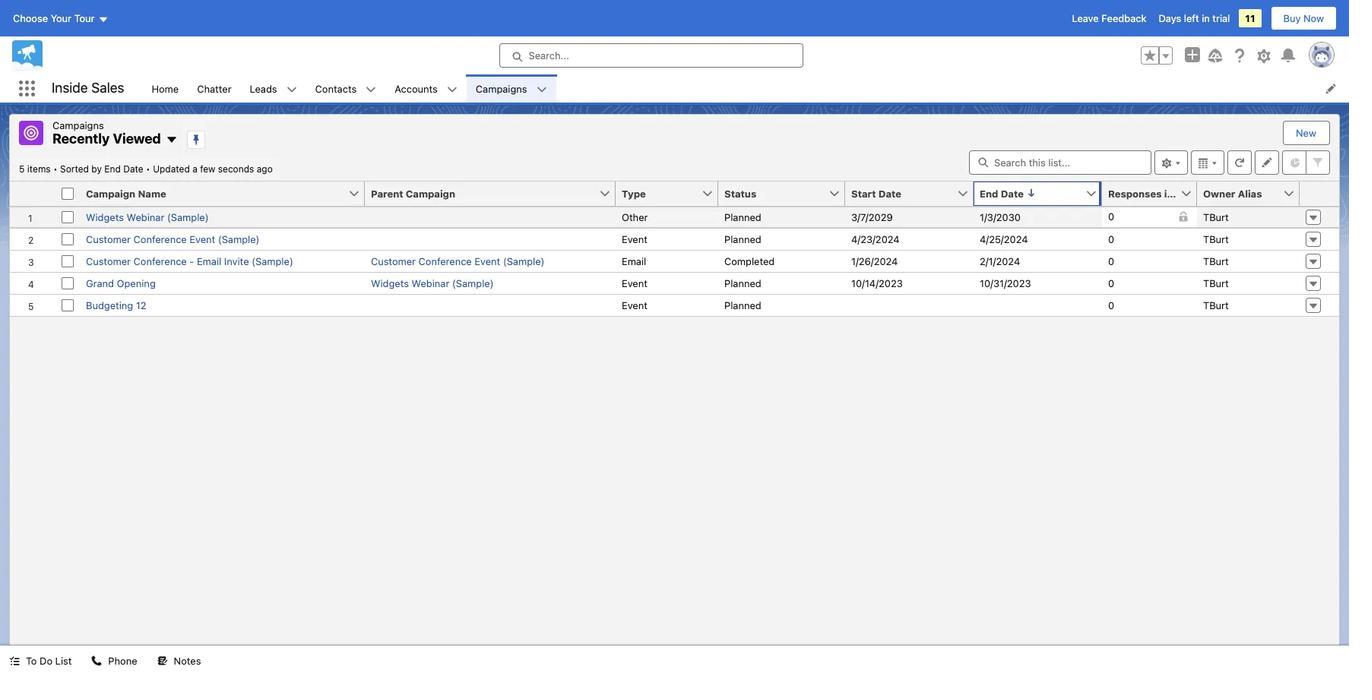 Task type: vqa. For each thing, say whether or not it's contained in the screenshot.
list item
no



Task type: describe. For each thing, give the bounding box(es) containing it.
list
[[55, 655, 72, 667]]

1 email from the left
[[197, 255, 221, 267]]

viewed
[[113, 131, 161, 147]]

days
[[1159, 12, 1181, 24]]

home link
[[142, 74, 188, 103]]

2/1/2024
[[980, 255, 1020, 267]]

1 horizontal spatial widgets webinar (sample)
[[371, 277, 494, 289]]

recently viewed|campaigns|list view element
[[9, 114, 1340, 646]]

buy now button
[[1270, 6, 1337, 30]]

start date element
[[845, 181, 983, 206]]

invite
[[224, 255, 249, 267]]

text default image for contacts
[[366, 84, 376, 95]]

1 vertical spatial customer conference event (sample) link
[[371, 255, 545, 267]]

now
[[1303, 12, 1324, 24]]

search... button
[[499, 43, 803, 68]]

10/14/2023
[[851, 277, 903, 289]]

0 vertical spatial customer conference event (sample) link
[[86, 233, 260, 245]]

10/31/2023
[[980, 277, 1031, 289]]

end date
[[980, 187, 1024, 200]]

planned for 3/7/2029
[[724, 211, 761, 223]]

trial
[[1213, 12, 1230, 24]]

5 0 from the top
[[1108, 299, 1114, 311]]

parent campaign button
[[365, 181, 599, 206]]

0 for 4/25/2024
[[1108, 233, 1114, 245]]

customer conference event (sample) for the top 'customer conference event (sample)' link
[[86, 233, 260, 245]]

by
[[91, 163, 102, 174]]

tburt for 10/31/2023
[[1203, 277, 1229, 289]]

contacts link
[[306, 74, 366, 103]]

campaign name
[[86, 187, 166, 200]]

name
[[138, 187, 166, 200]]

text default image inside notes button
[[157, 656, 168, 667]]

grand opening link
[[86, 277, 156, 289]]

action image
[[1300, 181, 1339, 206]]

contacts list item
[[306, 74, 386, 103]]

type button
[[616, 181, 701, 206]]

completed
[[724, 255, 775, 267]]

few
[[200, 163, 215, 174]]

recently viewed status
[[19, 163, 153, 174]]

4/25/2024
[[980, 233, 1028, 245]]

status
[[724, 187, 756, 200]]

alias
[[1238, 187, 1262, 200]]

choose your tour
[[13, 12, 95, 24]]

start
[[851, 187, 876, 200]]

planned for 10/14/2023
[[724, 277, 761, 289]]

start date button
[[845, 181, 957, 206]]

buy now
[[1283, 12, 1324, 24]]

campaign inside parent campaign button
[[406, 187, 455, 200]]

buy
[[1283, 12, 1301, 24]]

choose
[[13, 12, 48, 24]]

1/26/2024
[[851, 255, 898, 267]]

1 vertical spatial widgets
[[371, 277, 409, 289]]

status button
[[718, 181, 828, 206]]

customer conference - email invite (sample) link
[[86, 255, 293, 267]]

campaign name button
[[80, 181, 348, 206]]

sorted
[[60, 163, 89, 174]]

to do list button
[[0, 646, 81, 676]]

0 horizontal spatial webinar
[[127, 211, 164, 223]]

leave feedback link
[[1072, 12, 1146, 24]]

text default image inside recently viewed|campaigns|list view "element"
[[166, 134, 178, 146]]

your
[[51, 12, 71, 24]]

accounts link
[[386, 74, 447, 103]]

end date button
[[974, 181, 1085, 206]]

5 items • sorted by end date • updated a few seconds ago
[[19, 163, 273, 174]]

updated
[[153, 163, 190, 174]]

notes button
[[148, 646, 210, 676]]

date for start date
[[878, 187, 901, 200]]

5 tburt from the top
[[1203, 299, 1229, 311]]

Search Recently Viewed list view. search field
[[969, 150, 1151, 174]]

phone button
[[82, 646, 146, 676]]

1 0 from the top
[[1108, 210, 1114, 222]]

-
[[189, 255, 194, 267]]

0 for 10/31/2023
[[1108, 277, 1114, 289]]

item number element
[[10, 181, 55, 206]]

owner alias
[[1203, 187, 1262, 200]]

leave feedback
[[1072, 12, 1146, 24]]

11
[[1245, 12, 1255, 24]]

customer for event
[[86, 233, 131, 245]]

inside
[[52, 80, 88, 96]]

owner
[[1203, 187, 1235, 200]]

text default image inside phone button
[[91, 656, 102, 667]]

0 for 2/1/2024
[[1108, 255, 1114, 267]]

budgeting 12 link
[[86, 299, 146, 311]]

sales
[[91, 80, 124, 96]]

contacts
[[315, 82, 357, 95]]

owner alias element
[[1197, 181, 1309, 206]]

customer conference - email invite (sample)
[[86, 255, 293, 267]]

campaign name element
[[80, 181, 374, 206]]

grand
[[86, 277, 114, 289]]

parent campaign
[[371, 187, 455, 200]]

left
[[1184, 12, 1199, 24]]

notes
[[174, 655, 201, 667]]

text default image inside leads list item
[[286, 84, 297, 95]]

to do list
[[26, 655, 72, 667]]

budgeting
[[86, 299, 133, 311]]

days left in trial
[[1159, 12, 1230, 24]]

4 planned from the top
[[724, 299, 761, 311]]

seconds
[[218, 163, 254, 174]]

0 horizontal spatial widgets webinar (sample)
[[86, 211, 209, 223]]

inside sales
[[52, 80, 124, 96]]



Task type: locate. For each thing, give the bounding box(es) containing it.
1 vertical spatial webinar
[[412, 277, 449, 289]]

conference down parent campaign
[[418, 255, 472, 267]]

campaigns
[[476, 82, 527, 95], [52, 119, 104, 131]]

parent
[[371, 187, 403, 200]]

(sample)
[[167, 211, 209, 223], [218, 233, 260, 245], [252, 255, 293, 267], [503, 255, 545, 267], [452, 277, 494, 289]]

1 planned from the top
[[724, 211, 761, 223]]

1 vertical spatial widgets webinar (sample) link
[[371, 277, 494, 289]]

end inside button
[[980, 187, 998, 200]]

0 vertical spatial webinar
[[127, 211, 164, 223]]

1 horizontal spatial customer conference event (sample) link
[[371, 255, 545, 267]]

1 • from the left
[[53, 163, 57, 174]]

end right by
[[104, 163, 121, 174]]

0 horizontal spatial text default image
[[9, 656, 20, 667]]

1 horizontal spatial text default image
[[366, 84, 376, 95]]

recently viewed
[[52, 131, 161, 147]]

accounts
[[395, 82, 438, 95]]

planned for 4/23/2024
[[724, 233, 761, 245]]

home
[[152, 82, 179, 95]]

2 tburt from the top
[[1203, 233, 1229, 245]]

a
[[192, 163, 197, 174]]

ago
[[257, 163, 273, 174]]

campaigns inside list item
[[476, 82, 527, 95]]

0 vertical spatial in
[[1202, 12, 1210, 24]]

new button
[[1284, 122, 1328, 144]]

0 horizontal spatial email
[[197, 255, 221, 267]]

phone
[[108, 655, 137, 667]]

0 horizontal spatial customer conference event (sample) link
[[86, 233, 260, 245]]

text default image left to
[[9, 656, 20, 667]]

date right start
[[878, 187, 901, 200]]

text default image left the notes
[[157, 656, 168, 667]]

text default image right contacts
[[366, 84, 376, 95]]

text default image
[[286, 84, 297, 95], [447, 84, 457, 95], [166, 134, 178, 146], [91, 656, 102, 667], [157, 656, 168, 667]]

customer conference event (sample) link up customer conference - email invite (sample) link
[[86, 233, 260, 245]]

0 horizontal spatial campaigns
[[52, 119, 104, 131]]

0 horizontal spatial end
[[104, 163, 121, 174]]

3 planned from the top
[[724, 277, 761, 289]]

email down other
[[622, 255, 646, 267]]

1 tburt from the top
[[1203, 211, 1229, 223]]

action element
[[1300, 181, 1339, 206]]

text default image left phone
[[91, 656, 102, 667]]

2 planned from the top
[[724, 233, 761, 245]]

0
[[1108, 210, 1114, 222], [1108, 233, 1114, 245], [1108, 255, 1114, 267], [1108, 277, 1114, 289], [1108, 299, 1114, 311]]

0 vertical spatial customer conference event (sample)
[[86, 233, 260, 245]]

leads
[[250, 82, 277, 95]]

text default image inside to do list button
[[9, 656, 20, 667]]

grand opening
[[86, 277, 156, 289]]

1 horizontal spatial in
[[1202, 12, 1210, 24]]

campaign inside responses in campaign button
[[1176, 187, 1225, 200]]

end date element
[[974, 181, 1111, 206]]

event for opening
[[622, 277, 647, 289]]

type element
[[616, 181, 727, 206]]

widgets webinar (sample)
[[86, 211, 209, 223], [371, 277, 494, 289]]

text default image inside accounts list item
[[447, 84, 457, 95]]

budgeting 12
[[86, 299, 146, 311]]

1 vertical spatial customer conference event (sample)
[[371, 255, 545, 267]]

1 vertical spatial widgets webinar (sample)
[[371, 277, 494, 289]]

2 email from the left
[[622, 255, 646, 267]]

in right left
[[1202, 12, 1210, 24]]

list containing home
[[142, 74, 1349, 103]]

event for 12
[[622, 299, 647, 311]]

1/3/2030
[[980, 211, 1021, 223]]

text default image right leads
[[286, 84, 297, 95]]

tburt for 4/25/2024
[[1203, 233, 1229, 245]]

text default image inside campaigns list item
[[536, 84, 547, 95]]

None search field
[[969, 150, 1151, 174]]

accounts list item
[[386, 74, 467, 103]]

1 horizontal spatial •
[[146, 163, 150, 174]]

customer conference event (sample) link down parent campaign button
[[371, 255, 545, 267]]

type
[[622, 187, 646, 200]]

0 vertical spatial widgets
[[86, 211, 124, 223]]

campaigns right accounts list item
[[476, 82, 527, 95]]

planned
[[724, 211, 761, 223], [724, 233, 761, 245], [724, 277, 761, 289], [724, 299, 761, 311]]

widgets webinar (sample) link
[[86, 211, 209, 223], [371, 277, 494, 289]]

customer conference event (sample) link
[[86, 233, 260, 245], [371, 255, 545, 267]]

responses in campaign element
[[1102, 181, 1225, 206]]

0 vertical spatial campaigns
[[476, 82, 527, 95]]

0 horizontal spatial in
[[1164, 187, 1173, 200]]

chatter link
[[188, 74, 241, 103]]

text default image right accounts
[[447, 84, 457, 95]]

responses in campaign button
[[1102, 181, 1225, 206]]

2 • from the left
[[146, 163, 150, 174]]

search...
[[529, 49, 569, 62]]

to
[[26, 655, 37, 667]]

do
[[40, 655, 52, 667]]

campaigns down inside
[[52, 119, 104, 131]]

0 vertical spatial end
[[104, 163, 121, 174]]

0 horizontal spatial customer conference event (sample)
[[86, 233, 260, 245]]

widgets
[[86, 211, 124, 223], [371, 277, 409, 289]]

0 vertical spatial widgets webinar (sample)
[[86, 211, 209, 223]]

conference for email
[[133, 255, 187, 267]]

list
[[142, 74, 1349, 103]]

1 horizontal spatial end
[[980, 187, 998, 200]]

in
[[1202, 12, 1210, 24], [1164, 187, 1173, 200]]

0 horizontal spatial campaign
[[86, 187, 135, 200]]

2 campaign from the left
[[406, 187, 455, 200]]

•
[[53, 163, 57, 174], [146, 163, 150, 174]]

in inside button
[[1164, 187, 1173, 200]]

0 horizontal spatial date
[[123, 163, 143, 174]]

event for conference
[[622, 233, 647, 245]]

1 horizontal spatial widgets webinar (sample) link
[[371, 277, 494, 289]]

other
[[622, 211, 648, 223]]

group
[[1141, 46, 1173, 65]]

conference for event
[[133, 233, 187, 245]]

3 tburt from the top
[[1203, 255, 1229, 267]]

4 tburt from the top
[[1203, 277, 1229, 289]]

status element
[[718, 181, 854, 206]]

• right the 'items'
[[53, 163, 57, 174]]

date up 1/3/2030
[[1001, 187, 1024, 200]]

4/23/2024
[[851, 233, 900, 245]]

text default image down search...
[[536, 84, 547, 95]]

end up 1/3/2030
[[980, 187, 998, 200]]

tburt
[[1203, 211, 1229, 223], [1203, 233, 1229, 245], [1203, 255, 1229, 267], [1203, 277, 1229, 289], [1203, 299, 1229, 311]]

owner alias button
[[1197, 181, 1283, 206]]

1 vertical spatial campaigns
[[52, 119, 104, 131]]

customer conference event (sample) for the bottom 'customer conference event (sample)' link
[[371, 255, 545, 267]]

customer for email
[[86, 255, 131, 267]]

0 horizontal spatial widgets
[[86, 211, 124, 223]]

3 0 from the top
[[1108, 255, 1114, 267]]

start date
[[851, 187, 901, 200]]

0 horizontal spatial •
[[53, 163, 57, 174]]

1 campaign from the left
[[86, 187, 135, 200]]

text default image for campaigns
[[536, 84, 547, 95]]

1 horizontal spatial campaigns
[[476, 82, 527, 95]]

1 horizontal spatial widgets
[[371, 277, 409, 289]]

0 horizontal spatial widgets webinar (sample) link
[[86, 211, 209, 223]]

recently viewed grid
[[10, 181, 1339, 317]]

5
[[19, 163, 25, 174]]

1 horizontal spatial campaign
[[406, 187, 455, 200]]

campaigns link
[[467, 74, 536, 103]]

1 horizontal spatial customer conference event (sample)
[[371, 255, 545, 267]]

• left the updated
[[146, 163, 150, 174]]

text default image up the updated
[[166, 134, 178, 146]]

email right -
[[197, 255, 221, 267]]

email
[[197, 255, 221, 267], [622, 255, 646, 267]]

2 horizontal spatial text default image
[[536, 84, 547, 95]]

responses in campaign
[[1108, 187, 1225, 200]]

text default image
[[366, 84, 376, 95], [536, 84, 547, 95], [9, 656, 20, 667]]

tour
[[74, 12, 95, 24]]

chatter
[[197, 82, 231, 95]]

new
[[1296, 127, 1316, 139]]

campaign inside campaign name button
[[86, 187, 135, 200]]

conference left -
[[133, 255, 187, 267]]

responses
[[1108, 187, 1162, 200]]

1 vertical spatial end
[[980, 187, 998, 200]]

4 0 from the top
[[1108, 277, 1114, 289]]

3 campaign from the left
[[1176, 187, 1225, 200]]

feedback
[[1101, 12, 1146, 24]]

customer conference event (sample)
[[86, 233, 260, 245], [371, 255, 545, 267]]

end
[[104, 163, 121, 174], [980, 187, 998, 200]]

webinar
[[127, 211, 164, 223], [412, 277, 449, 289]]

parent campaign element
[[365, 181, 625, 206]]

1 horizontal spatial webinar
[[412, 277, 449, 289]]

1 vertical spatial in
[[1164, 187, 1173, 200]]

conference up customer conference - email invite (sample) link
[[133, 233, 187, 245]]

tburt for 2/1/2024
[[1203, 255, 1229, 267]]

12
[[136, 299, 146, 311]]

leads list item
[[241, 74, 306, 103]]

0 vertical spatial widgets webinar (sample) link
[[86, 211, 209, 223]]

cell
[[55, 181, 80, 206], [365, 206, 616, 228], [365, 228, 616, 250], [365, 294, 616, 316], [845, 294, 974, 316], [974, 294, 1102, 316]]

choose your tour button
[[12, 6, 109, 30]]

2 horizontal spatial date
[[1001, 187, 1024, 200]]

leave
[[1072, 12, 1099, 24]]

customer conference event (sample) down parent campaign button
[[371, 255, 545, 267]]

customer conference event (sample) up customer conference - email invite (sample) link
[[86, 233, 260, 245]]

text default image inside contacts list item
[[366, 84, 376, 95]]

date for end date
[[1001, 187, 1024, 200]]

2 horizontal spatial campaign
[[1176, 187, 1225, 200]]

items
[[27, 163, 51, 174]]

leads link
[[241, 74, 286, 103]]

date up the campaign name
[[123, 163, 143, 174]]

item number image
[[10, 181, 55, 206]]

campaigns list item
[[467, 74, 556, 103]]

in right responses at the top of page
[[1164, 187, 1173, 200]]

1 horizontal spatial email
[[622, 255, 646, 267]]

2 0 from the top
[[1108, 233, 1114, 245]]

recently
[[52, 131, 110, 147]]

opening
[[117, 277, 156, 289]]

1 horizontal spatial date
[[878, 187, 901, 200]]

campaigns inside "element"
[[52, 119, 104, 131]]

event
[[189, 233, 215, 245], [622, 233, 647, 245], [474, 255, 500, 267], [622, 277, 647, 289], [622, 299, 647, 311]]

3/7/2029
[[851, 211, 893, 223]]



